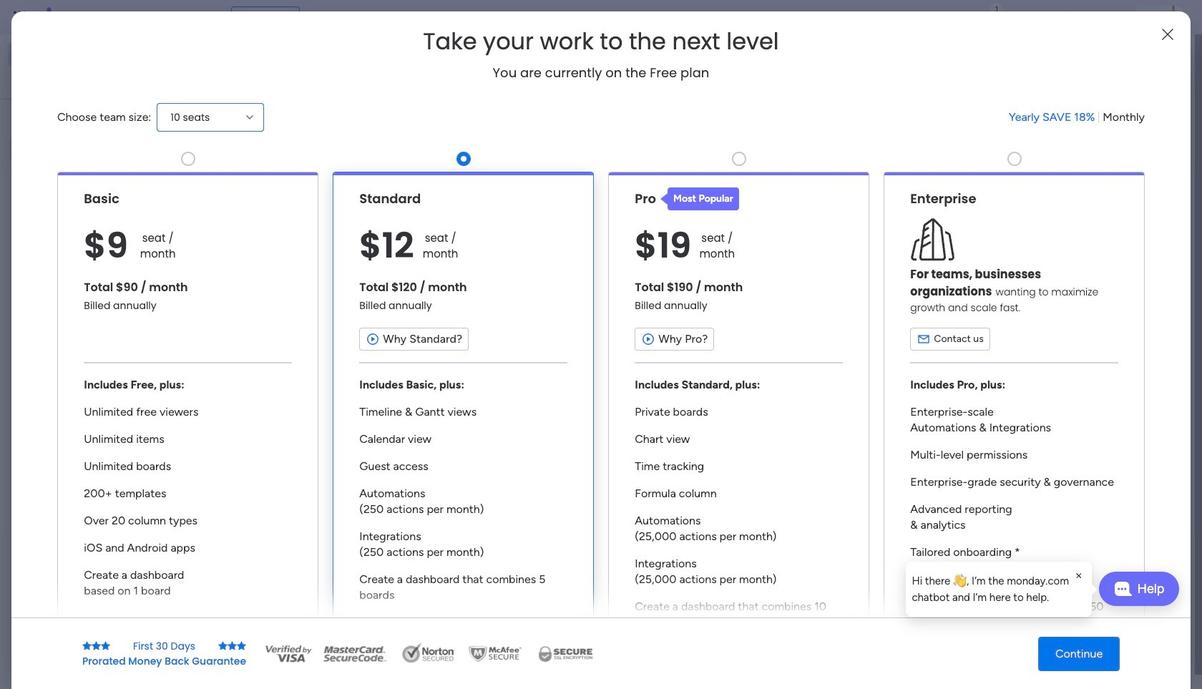 Task type: locate. For each thing, give the bounding box(es) containing it.
1 element
[[365, 341, 383, 358]]

1 image
[[991, 1, 1003, 17]]

standard tier selected option
[[333, 172, 594, 646]]

search everything image
[[1078, 10, 1092, 24]]

heading
[[423, 29, 779, 54]]

workspace image
[[245, 580, 279, 614], [599, 580, 633, 614]]

verified by visa image
[[263, 643, 314, 665]]

component image
[[289, 601, 301, 614]]

star image
[[237, 641, 246, 651]]

1 star image from the left
[[82, 641, 92, 651]]

dialog
[[906, 562, 1092, 617]]

workspace image
[[607, 584, 624, 610]]

mastercard secure code image
[[319, 643, 391, 665]]

help center element
[[966, 410, 1181, 468]]

help image
[[1109, 10, 1124, 24]]

ssl encrypted image
[[530, 643, 601, 665]]

option
[[9, 43, 174, 66], [9, 67, 174, 90], [0, 169, 183, 172]]

section head
[[661, 187, 739, 210]]

enterprise tier selected option
[[884, 172, 1145, 646]]

norton secured image
[[397, 643, 461, 665]]

pro tier selected option
[[608, 172, 870, 646]]

ruby anderson image
[[1162, 6, 1185, 29]]

basic tier selected option
[[57, 172, 319, 646]]

getting started element
[[966, 342, 1181, 399]]

1 workspace image from the left
[[245, 580, 279, 614]]

4 star image from the left
[[218, 641, 228, 651]]

2 workspace image from the left
[[599, 580, 633, 614]]

5 star image from the left
[[228, 641, 237, 651]]

monday marketplace image
[[1043, 10, 1057, 24]]

2 star image from the left
[[92, 641, 101, 651]]

1 vertical spatial option
[[9, 67, 174, 90]]

workspace image for component image
[[245, 580, 279, 614]]

invite members image
[[1011, 10, 1026, 24]]

0 vertical spatial option
[[9, 43, 174, 66]]

star image
[[82, 641, 92, 651], [92, 641, 101, 651], [101, 641, 110, 651], [218, 641, 228, 651], [228, 641, 237, 651]]

1 horizontal spatial workspace image
[[599, 580, 633, 614]]

tier options list box
[[57, 146, 1145, 646]]

list box
[[0, 167, 183, 412]]

2 vertical spatial option
[[0, 169, 183, 172]]

workspace image left component icon
[[599, 580, 633, 614]]

add to favorites image
[[658, 262, 673, 276]]

workspace image for component icon
[[599, 580, 633, 614]]

3 star image from the left
[[101, 641, 110, 651]]

workspace image left component image
[[245, 580, 279, 614]]

close recently visited image
[[221, 117, 238, 134]]

0 horizontal spatial workspace image
[[245, 580, 279, 614]]



Task type: vqa. For each thing, say whether or not it's contained in the screenshot.
the bottommost option
yes



Task type: describe. For each thing, give the bounding box(es) containing it.
mcafee secure image
[[467, 643, 524, 665]]

update feed image
[[980, 10, 994, 24]]

templates image image
[[979, 108, 1168, 207]]

notifications image
[[948, 10, 963, 24]]

see plans image
[[237, 9, 250, 25]]

billing cycle selection group
[[1009, 109, 1145, 125]]

quick search results list box
[[221, 134, 932, 324]]

section head inside pro tier selected option
[[661, 187, 739, 210]]

chat bot icon image
[[1114, 582, 1132, 596]]

add to favorites image
[[424, 262, 439, 276]]

select product image
[[13, 10, 27, 24]]

close update feed (inbox) image
[[221, 341, 238, 358]]

component image
[[643, 601, 655, 614]]



